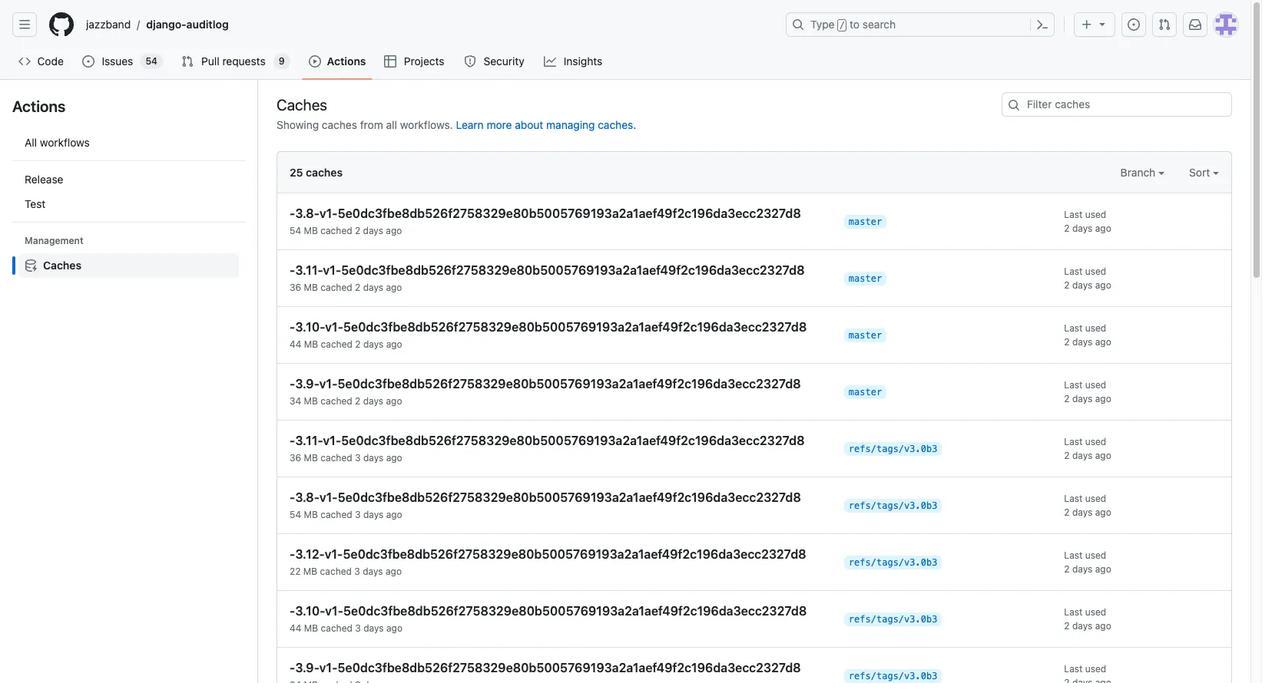 Task type: describe. For each thing, give the bounding box(es) containing it.
last for -3.11-v1-5e0dc3fbe8db526f2758329e80b5005769193a2a1aef49f2c196da3ecc2327d8 36 mb cached 3 days ago
[[1065, 436, 1083, 448]]

used for -3.11-v1-5e0dc3fbe8db526f2758329e80b5005769193a2a1aef49f2c196da3ecc2327d8 36 mb cached 2 days ago
[[1086, 266, 1107, 277]]

mb for -3.10-v1-5e0dc3fbe8db526f2758329e80b5005769193a2a1aef49f2c196da3ecc2327d8 44 mb cached 3 days ago
[[304, 623, 318, 635]]

mb for -3.11-v1-5e0dc3fbe8db526f2758329e80b5005769193a2a1aef49f2c196da3ecc2327d8 36 mb cached 2 days ago
[[304, 282, 318, 294]]

caches.
[[598, 118, 636, 131]]

refs/tags/v3.0b3 link for -3.12-v1-5e0dc3fbe8db526f2758329e80b5005769193a2a1aef49f2c196da3ecc2327d8
[[844, 556, 942, 570]]

learn more about managing caches. link
[[456, 118, 636, 131]]

cached for -3.8-v1-5e0dc3fbe8db526f2758329e80b5005769193a2a1aef49f2c196da3ecc2327d8 54 mb cached 3 days ago
[[321, 509, 352, 521]]

44 for -3.10-v1-5e0dc3fbe8db526f2758329e80b5005769193a2a1aef49f2c196da3ecc2327d8 44 mb cached 2 days ago
[[290, 339, 302, 350]]

3.10- for -3.10-v1-5e0dc3fbe8db526f2758329e80b5005769193a2a1aef49f2c196da3ecc2327d8 44 mb cached 3 days ago
[[295, 605, 325, 619]]

54 for -3.8-v1-5e0dc3fbe8db526f2758329e80b5005769193a2a1aef49f2c196da3ecc2327d8 54 mb cached 2 days ago
[[290, 225, 301, 237]]

command palette image
[[1037, 18, 1049, 31]]

auditlog
[[186, 18, 229, 31]]

master link for -3.11-v1-5e0dc3fbe8db526f2758329e80b5005769193a2a1aef49f2c196da3ecc2327d8
[[844, 272, 887, 286]]

workflows
[[40, 136, 90, 149]]

about
[[515, 118, 544, 131]]

last for -3.12-v1-5e0dc3fbe8db526f2758329e80b5005769193a2a1aef49f2c196da3ecc2327d8 22 mb cached 3 days ago
[[1065, 550, 1083, 562]]

5e0dc3fbe8db526f2758329e80b5005769193a2a1aef49f2c196da3ecc2327d8 for -3.11-v1-5e0dc3fbe8db526f2758329e80b5005769193a2a1aef49f2c196da3ecc2327d8 36 mb cached 2 days ago
[[341, 264, 805, 277]]

- for -3.9-v1-5e0dc3fbe8db526f2758329e80b5005769193a2a1aef49f2c196da3ecc2327d8 34 mb cached 2 days ago
[[290, 377, 295, 391]]

used for -3.10-v1-5e0dc3fbe8db526f2758329e80b5005769193a2a1aef49f2c196da3ecc2327d8 44 mb cached 3 days ago
[[1086, 607, 1107, 619]]

v1- for -3.11-v1-5e0dc3fbe8db526f2758329e80b5005769193a2a1aef49f2c196da3ecc2327d8 36 mb cached 3 days ago
[[323, 434, 341, 448]]

code
[[37, 55, 64, 68]]

-3.9-v1-5e0dc3fbe8db526f2758329e80b5005769193a2a1aef49f2c196da3ecc2327d8 34 mb cached 2 days ago
[[290, 377, 801, 407]]

54 for -3.8-v1-5e0dc3fbe8db526f2758329e80b5005769193a2a1aef49f2c196da3ecc2327d8 54 mb cached 3 days ago
[[290, 509, 301, 521]]

mb for -3.8-v1-5e0dc3fbe8db526f2758329e80b5005769193a2a1aef49f2c196da3ecc2327d8 54 mb cached 3 days ago
[[304, 509, 318, 521]]

pull requests
[[201, 55, 266, 68]]

ago inside -3.8-v1-5e0dc3fbe8db526f2758329e80b5005769193a2a1aef49f2c196da3ecc2327d8 54 mb cached 3 days ago
[[386, 509, 402, 521]]

jazzband
[[86, 18, 131, 31]]

3.8- for -3.8-v1-5e0dc3fbe8db526f2758329e80b5005769193a2a1aef49f2c196da3ecc2327d8 54 mb cached 2 days ago
[[295, 207, 320, 221]]

master for -3.9-v1-5e0dc3fbe8db526f2758329e80b5005769193a2a1aef49f2c196da3ecc2327d8
[[849, 387, 882, 398]]

caches for showing
[[322, 118, 357, 131]]

insights link
[[538, 50, 610, 73]]

mb for -3.10-v1-5e0dc3fbe8db526f2758329e80b5005769193a2a1aef49f2c196da3ecc2327d8 44 mb cached 2 days ago
[[304, 339, 318, 350]]

last used 2 days ago for -3.11-v1-5e0dc3fbe8db526f2758329e80b5005769193a2a1aef49f2c196da3ecc2327d8 36 mb cached 3 days ago
[[1065, 436, 1112, 462]]

- for -3.8-v1-5e0dc3fbe8db526f2758329e80b5005769193a2a1aef49f2c196da3ecc2327d8 54 mb cached 3 days ago
[[290, 491, 295, 505]]

2 inside -3.11-v1-5e0dc3fbe8db526f2758329e80b5005769193a2a1aef49f2c196da3ecc2327d8 36 mb cached 2 days ago
[[355, 282, 361, 294]]

last used 2 days ago for -3.11-v1-5e0dc3fbe8db526f2758329e80b5005769193a2a1aef49f2c196da3ecc2327d8 36 mb cached 2 days ago
[[1065, 266, 1112, 291]]

- for -3.11-v1-5e0dc3fbe8db526f2758329e80b5005769193a2a1aef49f2c196da3ecc2327d8 36 mb cached 2 days ago
[[290, 264, 295, 277]]

branch
[[1121, 166, 1159, 179]]

- for -3.10-v1-5e0dc3fbe8db526f2758329e80b5005769193a2a1aef49f2c196da3ecc2327d8 44 mb cached 3 days ago
[[290, 605, 295, 619]]

master for -3.11-v1-5e0dc3fbe8db526f2758329e80b5005769193a2a1aef49f2c196da3ecc2327d8
[[849, 274, 882, 284]]

3 for 3.12-
[[355, 566, 360, 578]]

v1- for -3.8-v1-5e0dc3fbe8db526f2758329e80b5005769193a2a1aef49f2c196da3ecc2327d8 54 mb cached 3 days ago
[[320, 491, 338, 505]]

notifications image
[[1190, 18, 1202, 31]]

9
[[279, 55, 285, 67]]

3 for 3.10-
[[355, 623, 361, 635]]

last used 2 days ago for -3.9-v1-5e0dc3fbe8db526f2758329e80b5005769193a2a1aef49f2c196da3ecc2327d8 34 mb cached 2 days ago
[[1065, 380, 1112, 405]]

management element
[[18, 254, 239, 278]]

cached for -3.10-v1-5e0dc3fbe8db526f2758329e80b5005769193a2a1aef49f2c196da3ecc2327d8 44 mb cached 2 days ago
[[321, 339, 353, 350]]

ago inside -3.12-v1-5e0dc3fbe8db526f2758329e80b5005769193a2a1aef49f2c196da3ecc2327d8 22 mb cached 3 days ago
[[386, 566, 402, 578]]

5e0dc3fbe8db526f2758329e80b5005769193a2a1aef49f2c196da3ecc2327d8 for -3.11-v1-5e0dc3fbe8db526f2758329e80b5005769193a2a1aef49f2c196da3ecc2327d8 36 mb cached 3 days ago
[[341, 434, 805, 448]]

from
[[360, 118, 383, 131]]

5e0dc3fbe8db526f2758329e80b5005769193a2a1aef49f2c196da3ecc2327d8 for -3.8-v1-5e0dc3fbe8db526f2758329e80b5005769193a2a1aef49f2c196da3ecc2327d8 54 mb cached 3 days ago
[[338, 491, 801, 505]]

-3.8-v1-5e0dc3fbe8db526f2758329e80b5005769193a2a1aef49f2c196da3ecc2327d8 54 mb cached 2 days ago
[[290, 207, 801, 237]]

used for -3.12-v1-5e0dc3fbe8db526f2758329e80b5005769193a2a1aef49f2c196da3ecc2327d8 22 mb cached 3 days ago
[[1086, 550, 1107, 562]]

1 vertical spatial actions
[[12, 98, 66, 115]]

ago inside -3.9-v1-5e0dc3fbe8db526f2758329e80b5005769193a2a1aef49f2c196da3ecc2327d8 34 mb cached 2 days ago
[[386, 396, 402, 407]]

used for -3.8-v1-5e0dc3fbe8db526f2758329e80b5005769193a2a1aef49f2c196da3ecc2327d8 54 mb cached 3 days ago
[[1086, 493, 1107, 505]]

cached for -3.8-v1-5e0dc3fbe8db526f2758329e80b5005769193a2a1aef49f2c196da3ecc2327d8 54 mb cached 2 days ago
[[321, 225, 352, 237]]

last used 2 days ago for -3.10-v1-5e0dc3fbe8db526f2758329e80b5005769193a2a1aef49f2c196da3ecc2327d8 44 mb cached 2 days ago
[[1065, 323, 1112, 348]]

v1- for -3.11-v1-5e0dc3fbe8db526f2758329e80b5005769193a2a1aef49f2c196da3ecc2327d8 36 mb cached 2 days ago
[[323, 264, 341, 277]]

days inside -3.10-v1-5e0dc3fbe8db526f2758329e80b5005769193a2a1aef49f2c196da3ecc2327d8 44 mb cached 3 days ago
[[364, 623, 384, 635]]

ago inside -3.10-v1-5e0dc3fbe8db526f2758329e80b5005769193a2a1aef49f2c196da3ecc2327d8 44 mb cached 2 days ago
[[386, 339, 402, 350]]

to
[[850, 18, 860, 31]]

caches for 25
[[306, 166, 343, 179]]

25
[[290, 166, 303, 179]]

v1- for -3.10-v1-5e0dc3fbe8db526f2758329e80b5005769193a2a1aef49f2c196da3ecc2327d8 44 mb cached 3 days ago
[[325, 605, 343, 619]]

2 inside -3.10-v1-5e0dc3fbe8db526f2758329e80b5005769193a2a1aef49f2c196da3ecc2327d8 44 mb cached 2 days ago
[[355, 339, 361, 350]]

3.12-
[[295, 548, 325, 562]]

refs/tags/v3.0b3 for -3.8-v1-5e0dc3fbe8db526f2758329e80b5005769193a2a1aef49f2c196da3ecc2327d8
[[849, 501, 938, 512]]

9 last from the top
[[1065, 664, 1083, 675]]

v1- for -3.9-v1-5e0dc3fbe8db526f2758329e80b5005769193a2a1aef49f2c196da3ecc2327d8 34 mb cached 2 days ago
[[319, 377, 338, 391]]

3 for 3.11-
[[355, 453, 361, 464]]

all
[[25, 136, 37, 149]]

branch button
[[1121, 164, 1165, 181]]

cached for -3.9-v1-5e0dc3fbe8db526f2758329e80b5005769193a2a1aef49f2c196da3ecc2327d8 34 mb cached 2 days ago
[[321, 396, 352, 407]]

mb for -3.8-v1-5e0dc3fbe8db526f2758329e80b5005769193a2a1aef49f2c196da3ecc2327d8 54 mb cached 2 days ago
[[304, 225, 318, 237]]

pull
[[201, 55, 220, 68]]

3.8- for -3.8-v1-5e0dc3fbe8db526f2758329e80b5005769193a2a1aef49f2c196da3ecc2327d8 54 mb cached 3 days ago
[[295, 491, 320, 505]]

homepage image
[[49, 12, 74, 37]]

-3.10-v1-5e0dc3fbe8db526f2758329e80b5005769193a2a1aef49f2c196da3ecc2327d8 44 mb cached 2 days ago
[[290, 320, 807, 350]]

master for -3.10-v1-5e0dc3fbe8db526f2758329e80b5005769193a2a1aef49f2c196da3ecc2327d8
[[849, 330, 882, 341]]

last for -3.8-v1-5e0dc3fbe8db526f2758329e80b5005769193a2a1aef49f2c196da3ecc2327d8 54 mb cached 3 days ago
[[1065, 493, 1083, 505]]

days inside -3.9-v1-5e0dc3fbe8db526f2758329e80b5005769193a2a1aef49f2c196da3ecc2327d8 34 mb cached 2 days ago
[[363, 396, 384, 407]]

master link for -3.8-v1-5e0dc3fbe8db526f2758329e80b5005769193a2a1aef49f2c196da3ecc2327d8
[[844, 215, 887, 229]]

mb for -3.11-v1-5e0dc3fbe8db526f2758329e80b5005769193a2a1aef49f2c196da3ecc2327d8 36 mb cached 3 days ago
[[304, 453, 318, 464]]

projects
[[404, 55, 445, 68]]

v1- for -3.10-v1-5e0dc3fbe8db526f2758329e80b5005769193a2a1aef49f2c196da3ecc2327d8 44 mb cached 2 days ago
[[325, 320, 343, 334]]

-3.9-v1-5e0dc3fbe8db526f2758329e80b5005769193a2a1aef49f2c196da3ecc2327d8
[[290, 662, 801, 675]]

3.9- for -3.9-v1-5e0dc3fbe8db526f2758329e80b5005769193a2a1aef49f2c196da3ecc2327d8 34 mb cached 2 days ago
[[295, 377, 319, 391]]

actions link
[[302, 50, 372, 73]]

more
[[487, 118, 512, 131]]

issues
[[102, 55, 133, 68]]

used for -3.9-v1-5e0dc3fbe8db526f2758329e80b5005769193a2a1aef49f2c196da3ecc2327d8 34 mb cached 2 days ago
[[1086, 380, 1107, 391]]

ago inside the -3.8-v1-5e0dc3fbe8db526f2758329e80b5005769193a2a1aef49f2c196da3ecc2327d8 54 mb cached 2 days ago
[[386, 225, 402, 237]]

last used 2 days ago for -3.8-v1-5e0dc3fbe8db526f2758329e80b5005769193a2a1aef49f2c196da3ecc2327d8 54 mb cached 2 days ago
[[1065, 209, 1112, 234]]

last for -3.10-v1-5e0dc3fbe8db526f2758329e80b5005769193a2a1aef49f2c196da3ecc2327d8 44 mb cached 3 days ago
[[1065, 607, 1083, 619]]

used for -3.10-v1-5e0dc3fbe8db526f2758329e80b5005769193a2a1aef49f2c196da3ecc2327d8 44 mb cached 2 days ago
[[1086, 323, 1107, 334]]

filter workflows element
[[18, 168, 239, 217]]

test link
[[18, 192, 239, 217]]

managing
[[546, 118, 595, 131]]

django-auditlog link
[[140, 12, 235, 37]]

release link
[[18, 168, 239, 192]]

type
[[811, 18, 835, 31]]

2 inside -3.9-v1-5e0dc3fbe8db526f2758329e80b5005769193a2a1aef49f2c196da3ecc2327d8 34 mb cached 2 days ago
[[355, 396, 361, 407]]

5e0dc3fbe8db526f2758329e80b5005769193a2a1aef49f2c196da3ecc2327d8 for -3.8-v1-5e0dc3fbe8db526f2758329e80b5005769193a2a1aef49f2c196da3ecc2327d8 54 mb cached 2 days ago
[[338, 207, 801, 221]]

3.11- for -3.11-v1-5e0dc3fbe8db526f2758329e80b5005769193a2a1aef49f2c196da3ecc2327d8 36 mb cached 2 days ago
[[295, 264, 323, 277]]

25 caches
[[290, 166, 343, 179]]

refs/tags/v3.0b3 for -3.11-v1-5e0dc3fbe8db526f2758329e80b5005769193a2a1aef49f2c196da3ecc2327d8
[[849, 444, 938, 455]]

9 used from the top
[[1086, 664, 1107, 675]]

36 for -3.11-v1-5e0dc3fbe8db526f2758329e80b5005769193a2a1aef49f2c196da3ecc2327d8 36 mb cached 2 days ago
[[290, 282, 301, 294]]

security
[[484, 55, 525, 68]]



Task type: vqa. For each thing, say whether or not it's contained in the screenshot.


Task type: locate. For each thing, give the bounding box(es) containing it.
cached for -3.10-v1-5e0dc3fbe8db526f2758329e80b5005769193a2a1aef49f2c196da3ecc2327d8 44 mb cached 3 days ago
[[321, 623, 353, 635]]

3 master link from the top
[[844, 329, 887, 343]]

cached inside -3.10-v1-5e0dc3fbe8db526f2758329e80b5005769193a2a1aef49f2c196da3ecc2327d8 44 mb cached 2 days ago
[[321, 339, 353, 350]]

5e0dc3fbe8db526f2758329e80b5005769193a2a1aef49f2c196da3ecc2327d8 inside -3.8-v1-5e0dc3fbe8db526f2758329e80b5005769193a2a1aef49f2c196da3ecc2327d8 54 mb cached 3 days ago
[[338, 491, 801, 505]]

1 36 from the top
[[290, 282, 301, 294]]

sort button
[[1190, 164, 1220, 181]]

used for -3.8-v1-5e0dc3fbe8db526f2758329e80b5005769193a2a1aef49f2c196da3ecc2327d8 54 mb cached 2 days ago
[[1086, 209, 1107, 221]]

mb inside -3.12-v1-5e0dc3fbe8db526f2758329e80b5005769193a2a1aef49f2c196da3ecc2327d8 22 mb cached 3 days ago
[[303, 566, 318, 578]]

- for -3.9-v1-5e0dc3fbe8db526f2758329e80b5005769193a2a1aef49f2c196da3ecc2327d8
[[290, 662, 295, 675]]

54 right issues
[[146, 55, 158, 67]]

2 used from the top
[[1086, 266, 1107, 277]]

34
[[290, 396, 301, 407]]

1 vertical spatial 3.9-
[[295, 662, 319, 675]]

refs/tags/v3.0b3 for -3.9-v1-5e0dc3fbe8db526f2758329e80b5005769193a2a1aef49f2c196da3ecc2327d8
[[849, 672, 938, 682]]

4 last from the top
[[1065, 380, 1083, 391]]

- inside -3.8-v1-5e0dc3fbe8db526f2758329e80b5005769193a2a1aef49f2c196da3ecc2327d8 54 mb cached 3 days ago
[[290, 491, 295, 505]]

refs/tags/v3.0b3
[[849, 444, 938, 455], [849, 501, 938, 512], [849, 558, 938, 569], [849, 615, 938, 626], [849, 672, 938, 682]]

list containing all workflows
[[12, 124, 245, 284]]

master link
[[844, 215, 887, 229], [844, 272, 887, 286], [844, 329, 887, 343], [844, 386, 887, 400]]

mb inside -3.11-v1-5e0dc3fbe8db526f2758329e80b5005769193a2a1aef49f2c196da3ecc2327d8 36 mb cached 2 days ago
[[304, 282, 318, 294]]

1 refs/tags/v3.0b3 link from the top
[[844, 443, 942, 456]]

3 inside -3.10-v1-5e0dc3fbe8db526f2758329e80b5005769193a2a1aef49f2c196da3ecc2327d8 44 mb cached 3 days ago
[[355, 623, 361, 635]]

5 - from the top
[[290, 434, 295, 448]]

2 refs/tags/v3.0b3 from the top
[[849, 501, 938, 512]]

5e0dc3fbe8db526f2758329e80b5005769193a2a1aef49f2c196da3ecc2327d8 down -3.8-v1-5e0dc3fbe8db526f2758329e80b5005769193a2a1aef49f2c196da3ecc2327d8 54 mb cached 3 days ago at bottom
[[343, 548, 807, 562]]

ago inside -3.11-v1-5e0dc3fbe8db526f2758329e80b5005769193a2a1aef49f2c196da3ecc2327d8 36 mb cached 3 days ago
[[386, 453, 402, 464]]

caches down management
[[43, 259, 82, 272]]

4 used from the top
[[1086, 380, 1107, 391]]

ago
[[1096, 223, 1112, 234], [386, 225, 402, 237], [1096, 280, 1112, 291], [386, 282, 402, 294], [1096, 337, 1112, 348], [386, 339, 402, 350], [1096, 393, 1112, 405], [386, 396, 402, 407], [1096, 450, 1112, 462], [386, 453, 402, 464], [1096, 507, 1112, 519], [386, 509, 402, 521], [1096, 564, 1112, 576], [386, 566, 402, 578], [1096, 621, 1112, 632], [386, 623, 403, 635]]

last used 2 days ago for -3.8-v1-5e0dc3fbe8db526f2758329e80b5005769193a2a1aef49f2c196da3ecc2327d8 54 mb cached 3 days ago
[[1065, 493, 1112, 519]]

1 last from the top
[[1065, 209, 1083, 221]]

3 refs/tags/v3.0b3 link from the top
[[844, 556, 942, 570]]

- inside -3.10-v1-5e0dc3fbe8db526f2758329e80b5005769193a2a1aef49f2c196da3ecc2327d8 44 mb cached 3 days ago
[[290, 605, 295, 619]]

6 used from the top
[[1086, 493, 1107, 505]]

5e0dc3fbe8db526f2758329e80b5005769193a2a1aef49f2c196da3ecc2327d8 for -3.10-v1-5e0dc3fbe8db526f2758329e80b5005769193a2a1aef49f2c196da3ecc2327d8 44 mb cached 2 days ago
[[343, 320, 807, 334]]

7 last from the top
[[1065, 550, 1083, 562]]

django-
[[146, 18, 186, 31]]

- for -3.12-v1-5e0dc3fbe8db526f2758329e80b5005769193a2a1aef49f2c196da3ecc2327d8 22 mb cached 3 days ago
[[290, 548, 295, 562]]

last used
[[1065, 664, 1107, 675]]

0 vertical spatial list
[[80, 12, 777, 37]]

-3.11-v1-5e0dc3fbe8db526f2758329e80b5005769193a2a1aef49f2c196da3ecc2327d8 36 mb cached 3 days ago
[[290, 434, 805, 464]]

1 vertical spatial 3.8-
[[295, 491, 320, 505]]

5e0dc3fbe8db526f2758329e80b5005769193a2a1aef49f2c196da3ecc2327d8 inside -3.12-v1-5e0dc3fbe8db526f2758329e80b5005769193a2a1aef49f2c196da3ecc2327d8 22 mb cached 3 days ago
[[343, 548, 807, 562]]

5 last used 2 days ago from the top
[[1065, 436, 1112, 462]]

/ for type
[[840, 20, 845, 31]]

5e0dc3fbe8db526f2758329e80b5005769193a2a1aef49f2c196da3ecc2327d8 inside the -3.8-v1-5e0dc3fbe8db526f2758329e80b5005769193a2a1aef49f2c196da3ecc2327d8 54 mb cached 2 days ago
[[338, 207, 801, 221]]

1 used from the top
[[1086, 209, 1107, 221]]

mb inside the -3.8-v1-5e0dc3fbe8db526f2758329e80b5005769193a2a1aef49f2c196da3ecc2327d8 54 mb cached 2 days ago
[[304, 225, 318, 237]]

refs/tags/v3.0b3 for -3.10-v1-5e0dc3fbe8db526f2758329e80b5005769193a2a1aef49f2c196da3ecc2327d8
[[849, 615, 938, 626]]

1 vertical spatial 3.10-
[[295, 605, 325, 619]]

v1- inside -3.10-v1-5e0dc3fbe8db526f2758329e80b5005769193a2a1aef49f2c196da3ecc2327d8 44 mb cached 3 days ago
[[325, 605, 343, 619]]

v1- inside -3.11-v1-5e0dc3fbe8db526f2758329e80b5005769193a2a1aef49f2c196da3ecc2327d8 36 mb cached 3 days ago
[[323, 434, 341, 448]]

4 master link from the top
[[844, 386, 887, 400]]

caches left from
[[322, 118, 357, 131]]

refs/tags/v3.0b3 link for -3.9-v1-5e0dc3fbe8db526f2758329e80b5005769193a2a1aef49f2c196da3ecc2327d8
[[844, 670, 942, 684]]

7 last used 2 days ago from the top
[[1065, 550, 1112, 576]]

all workflows
[[25, 136, 90, 149]]

cached inside the -3.8-v1-5e0dc3fbe8db526f2758329e80b5005769193a2a1aef49f2c196da3ecc2327d8 54 mb cached 2 days ago
[[321, 225, 352, 237]]

2 36 from the top
[[290, 453, 301, 464]]

showing
[[277, 118, 319, 131]]

/ inside "jazzband / django-auditlog"
[[137, 18, 140, 31]]

54 up 3.12-
[[290, 509, 301, 521]]

2 master from the top
[[849, 274, 882, 284]]

cached inside -3.12-v1-5e0dc3fbe8db526f2758329e80b5005769193a2a1aef49f2c196da3ecc2327d8 22 mb cached 3 days ago
[[320, 566, 352, 578]]

5 refs/tags/v3.0b3 from the top
[[849, 672, 938, 682]]

2 - from the top
[[290, 264, 295, 277]]

5e0dc3fbe8db526f2758329e80b5005769193a2a1aef49f2c196da3ecc2327d8 for -3.9-v1-5e0dc3fbe8db526f2758329e80b5005769193a2a1aef49f2c196da3ecc2327d8
[[338, 662, 801, 675]]

last for -3.8-v1-5e0dc3fbe8db526f2758329e80b5005769193a2a1aef49f2c196da3ecc2327d8 54 mb cached 2 days ago
[[1065, 209, 1083, 221]]

3.9-
[[295, 377, 319, 391], [295, 662, 319, 675]]

refs/tags/v3.0b3 link for -3.10-v1-5e0dc3fbe8db526f2758329e80b5005769193a2a1aef49f2c196da3ecc2327d8
[[844, 613, 942, 627]]

actions up all
[[12, 98, 66, 115]]

1 3.10- from the top
[[295, 320, 325, 334]]

8 - from the top
[[290, 605, 295, 619]]

3.11- inside -3.11-v1-5e0dc3fbe8db526f2758329e80b5005769193a2a1aef49f2c196da3ecc2327d8 36 mb cached 3 days ago
[[295, 434, 323, 448]]

- inside -3.12-v1-5e0dc3fbe8db526f2758329e80b5005769193a2a1aef49f2c196da3ecc2327d8 22 mb cached 3 days ago
[[290, 548, 295, 562]]

1 master from the top
[[849, 217, 882, 227]]

- inside -3.10-v1-5e0dc3fbe8db526f2758329e80b5005769193a2a1aef49f2c196da3ecc2327d8 44 mb cached 2 days ago
[[290, 320, 295, 334]]

5e0dc3fbe8db526f2758329e80b5005769193a2a1aef49f2c196da3ecc2327d8 down -3.11-v1-5e0dc3fbe8db526f2758329e80b5005769193a2a1aef49f2c196da3ecc2327d8 36 mb cached 2 days ago
[[343, 320, 807, 334]]

/ left to
[[840, 20, 845, 31]]

5e0dc3fbe8db526f2758329e80b5005769193a2a1aef49f2c196da3ecc2327d8 down -3.11-v1-5e0dc3fbe8db526f2758329e80b5005769193a2a1aef49f2c196da3ecc2327d8 36 mb cached 3 days ago at bottom
[[338, 491, 801, 505]]

caches
[[277, 96, 327, 113], [43, 259, 82, 272]]

0 vertical spatial 3.10-
[[295, 320, 325, 334]]

4 refs/tags/v3.0b3 from the top
[[849, 615, 938, 626]]

1 vertical spatial 54
[[290, 225, 301, 237]]

3.8-
[[295, 207, 320, 221], [295, 491, 320, 505]]

git pull request image
[[1159, 18, 1171, 31]]

cached inside -3.10-v1-5e0dc3fbe8db526f2758329e80b5005769193a2a1aef49f2c196da3ecc2327d8 44 mb cached 3 days ago
[[321, 623, 353, 635]]

0 horizontal spatial caches
[[43, 259, 82, 272]]

3.10- for -3.10-v1-5e0dc3fbe8db526f2758329e80b5005769193a2a1aef49f2c196da3ecc2327d8 44 mb cached 2 days ago
[[295, 320, 325, 334]]

3
[[355, 453, 361, 464], [355, 509, 361, 521], [355, 566, 360, 578], [355, 623, 361, 635]]

refs/tags/v3.0b3 link for -3.11-v1-5e0dc3fbe8db526f2758329e80b5005769193a2a1aef49f2c196da3ecc2327d8
[[844, 443, 942, 456]]

sort
[[1190, 166, 1213, 179]]

cached inside -3.11-v1-5e0dc3fbe8db526f2758329e80b5005769193a2a1aef49f2c196da3ecc2327d8 36 mb cached 2 days ago
[[321, 282, 352, 294]]

5e0dc3fbe8db526f2758329e80b5005769193a2a1aef49f2c196da3ecc2327d8 inside -3.9-v1-5e0dc3fbe8db526f2758329e80b5005769193a2a1aef49f2c196da3ecc2327d8 34 mb cached 2 days ago
[[338, 377, 801, 391]]

3.10- inside -3.10-v1-5e0dc3fbe8db526f2758329e80b5005769193a2a1aef49f2c196da3ecc2327d8 44 mb cached 2 days ago
[[295, 320, 325, 334]]

all workflows link
[[18, 131, 239, 155]]

5e0dc3fbe8db526f2758329e80b5005769193a2a1aef49f2c196da3ecc2327d8 down -3.10-v1-5e0dc3fbe8db526f2758329e80b5005769193a2a1aef49f2c196da3ecc2327d8 44 mb cached 2 days ago
[[338, 377, 801, 391]]

2
[[1065, 223, 1070, 234], [355, 225, 361, 237], [1065, 280, 1070, 291], [355, 282, 361, 294], [1065, 337, 1070, 348], [355, 339, 361, 350], [1065, 393, 1070, 405], [355, 396, 361, 407], [1065, 450, 1070, 462], [1065, 507, 1070, 519], [1065, 564, 1070, 576], [1065, 621, 1070, 632]]

issue opened image
[[1128, 18, 1140, 31]]

3.11- for -3.11-v1-5e0dc3fbe8db526f2758329e80b5005769193a2a1aef49f2c196da3ecc2327d8 36 mb cached 3 days ago
[[295, 434, 323, 448]]

1 horizontal spatial /
[[840, 20, 845, 31]]

3.8- inside -3.8-v1-5e0dc3fbe8db526f2758329e80b5005769193a2a1aef49f2c196da3ecc2327d8 54 mb cached 3 days ago
[[295, 491, 320, 505]]

master for -3.8-v1-5e0dc3fbe8db526f2758329e80b5005769193a2a1aef49f2c196da3ecc2327d8
[[849, 217, 882, 227]]

mb
[[304, 225, 318, 237], [304, 282, 318, 294], [304, 339, 318, 350], [304, 396, 318, 407], [304, 453, 318, 464], [304, 509, 318, 521], [303, 566, 318, 578], [304, 623, 318, 635]]

refs/tags/v3.0b3 link for -3.8-v1-5e0dc3fbe8db526f2758329e80b5005769193a2a1aef49f2c196da3ecc2327d8
[[844, 499, 942, 513]]

3 master from the top
[[849, 330, 882, 341]]

cached for -3.11-v1-5e0dc3fbe8db526f2758329e80b5005769193a2a1aef49f2c196da3ecc2327d8 36 mb cached 2 days ago
[[321, 282, 352, 294]]

3 used from the top
[[1086, 323, 1107, 334]]

5e0dc3fbe8db526f2758329e80b5005769193a2a1aef49f2c196da3ecc2327d8 inside -3.11-v1-5e0dc3fbe8db526f2758329e80b5005769193a2a1aef49f2c196da3ecc2327d8 36 mb cached 3 days ago
[[341, 434, 805, 448]]

3 inside -3.11-v1-5e0dc3fbe8db526f2758329e80b5005769193a2a1aef49f2c196da3ecc2327d8 36 mb cached 3 days ago
[[355, 453, 361, 464]]

git pull request image
[[181, 55, 194, 68]]

v1- inside -3.8-v1-5e0dc3fbe8db526f2758329e80b5005769193a2a1aef49f2c196da3ecc2327d8 54 mb cached 3 days ago
[[320, 491, 338, 505]]

- inside -3.11-v1-5e0dc3fbe8db526f2758329e80b5005769193a2a1aef49f2c196da3ecc2327d8 36 mb cached 2 days ago
[[290, 264, 295, 277]]

last for -3.11-v1-5e0dc3fbe8db526f2758329e80b5005769193a2a1aef49f2c196da3ecc2327d8 36 mb cached 2 days ago
[[1065, 266, 1083, 277]]

5 used from the top
[[1086, 436, 1107, 448]]

ago inside -3.10-v1-5e0dc3fbe8db526f2758329e80b5005769193a2a1aef49f2c196da3ecc2327d8 44 mb cached 3 days ago
[[386, 623, 403, 635]]

5e0dc3fbe8db526f2758329e80b5005769193a2a1aef49f2c196da3ecc2327d8 inside -3.10-v1-5e0dc3fbe8db526f2758329e80b5005769193a2a1aef49f2c196da3ecc2327d8 44 mb cached 3 days ago
[[343, 605, 807, 619]]

last for -3.9-v1-5e0dc3fbe8db526f2758329e80b5005769193a2a1aef49f2c196da3ecc2327d8 34 mb cached 2 days ago
[[1065, 380, 1083, 391]]

2 last used 2 days ago from the top
[[1065, 266, 1112, 291]]

release
[[25, 173, 63, 186]]

/
[[137, 18, 140, 31], [840, 20, 845, 31]]

0 vertical spatial 54
[[146, 55, 158, 67]]

mb for -3.12-v1-5e0dc3fbe8db526f2758329e80b5005769193a2a1aef49f2c196da3ecc2327d8 22 mb cached 3 days ago
[[303, 566, 318, 578]]

learn
[[456, 118, 484, 131]]

security link
[[458, 50, 532, 73]]

caches link
[[18, 254, 239, 278]]

search image
[[1008, 99, 1020, 111]]

-3.8-v1-5e0dc3fbe8db526f2758329e80b5005769193a2a1aef49f2c196da3ecc2327d8 54 mb cached 3 days ago
[[290, 491, 801, 521]]

8 last used 2 days ago from the top
[[1065, 607, 1112, 632]]

1 vertical spatial caches
[[306, 166, 343, 179]]

actions
[[327, 55, 366, 68], [12, 98, 66, 115]]

jazzband link
[[80, 12, 137, 37]]

44 inside -3.10-v1-5e0dc3fbe8db526f2758329e80b5005769193a2a1aef49f2c196da3ecc2327d8 44 mb cached 3 days ago
[[290, 623, 302, 635]]

last
[[1065, 209, 1083, 221], [1065, 266, 1083, 277], [1065, 323, 1083, 334], [1065, 380, 1083, 391], [1065, 436, 1083, 448], [1065, 493, 1083, 505], [1065, 550, 1083, 562], [1065, 607, 1083, 619], [1065, 664, 1083, 675]]

3.10-
[[295, 320, 325, 334], [295, 605, 325, 619]]

5e0dc3fbe8db526f2758329e80b5005769193a2a1aef49f2c196da3ecc2327d8 down -3.12-v1-5e0dc3fbe8db526f2758329e80b5005769193a2a1aef49f2c196da3ecc2327d8 22 mb cached 3 days ago
[[343, 605, 807, 619]]

2 master link from the top
[[844, 272, 887, 286]]

mb inside -3.8-v1-5e0dc3fbe8db526f2758329e80b5005769193a2a1aef49f2c196da3ecc2327d8 54 mb cached 3 days ago
[[304, 509, 318, 521]]

5 refs/tags/v3.0b3 link from the top
[[844, 670, 942, 684]]

mb inside -3.10-v1-5e0dc3fbe8db526f2758329e80b5005769193a2a1aef49f2c196da3ecc2327d8 44 mb cached 2 days ago
[[304, 339, 318, 350]]

cached inside -3.11-v1-5e0dc3fbe8db526f2758329e80b5005769193a2a1aef49f2c196da3ecc2327d8 36 mb cached 3 days ago
[[321, 453, 352, 464]]

0 horizontal spatial actions
[[12, 98, 66, 115]]

triangle down image
[[1097, 18, 1109, 30]]

requests
[[222, 55, 266, 68]]

/ inside type / to search
[[840, 20, 845, 31]]

44 up the 34
[[290, 339, 302, 350]]

1 vertical spatial list
[[12, 124, 245, 284]]

2 last from the top
[[1065, 266, 1083, 277]]

3.9- inside -3.9-v1-5e0dc3fbe8db526f2758329e80b5005769193a2a1aef49f2c196da3ecc2327d8 34 mb cached 2 days ago
[[295, 377, 319, 391]]

0 vertical spatial actions
[[327, 55, 366, 68]]

v1- inside the -3.8-v1-5e0dc3fbe8db526f2758329e80b5005769193a2a1aef49f2c196da3ecc2327d8 54 mb cached 2 days ago
[[320, 207, 338, 221]]

jazzband / django-auditlog
[[86, 18, 229, 31]]

- for -3.11-v1-5e0dc3fbe8db526f2758329e80b5005769193a2a1aef49f2c196da3ecc2327d8 36 mb cached 3 days ago
[[290, 434, 295, 448]]

2 3.8- from the top
[[295, 491, 320, 505]]

cached for -3.11-v1-5e0dc3fbe8db526f2758329e80b5005769193a2a1aef49f2c196da3ecc2327d8 36 mb cached 3 days ago
[[321, 453, 352, 464]]

2 3.9- from the top
[[295, 662, 319, 675]]

2 3.10- from the top
[[295, 605, 325, 619]]

v1- inside -3.10-v1-5e0dc3fbe8db526f2758329e80b5005769193a2a1aef49f2c196da3ecc2327d8 44 mb cached 2 days ago
[[325, 320, 343, 334]]

master link for -3.9-v1-5e0dc3fbe8db526f2758329e80b5005769193a2a1aef49f2c196da3ecc2327d8
[[844, 386, 887, 400]]

7 - from the top
[[290, 548, 295, 562]]

3 - from the top
[[290, 320, 295, 334]]

caches up the showing
[[277, 96, 327, 113]]

3 refs/tags/v3.0b3 from the top
[[849, 558, 938, 569]]

3.11- inside -3.11-v1-5e0dc3fbe8db526f2758329e80b5005769193a2a1aef49f2c196da3ecc2327d8 36 mb cached 2 days ago
[[295, 264, 323, 277]]

4 last used 2 days ago from the top
[[1065, 380, 1112, 405]]

1 refs/tags/v3.0b3 from the top
[[849, 444, 938, 455]]

code image
[[18, 55, 31, 68]]

-
[[290, 207, 295, 221], [290, 264, 295, 277], [290, 320, 295, 334], [290, 377, 295, 391], [290, 434, 295, 448], [290, 491, 295, 505], [290, 548, 295, 562], [290, 605, 295, 619], [290, 662, 295, 675]]

3 last from the top
[[1065, 323, 1083, 334]]

44 for -3.10-v1-5e0dc3fbe8db526f2758329e80b5005769193a2a1aef49f2c196da3ecc2327d8 44 mb cached 3 days ago
[[290, 623, 302, 635]]

v1- for -3.9-v1-5e0dc3fbe8db526f2758329e80b5005769193a2a1aef49f2c196da3ecc2327d8
[[319, 662, 338, 675]]

list
[[80, 12, 777, 37], [12, 124, 245, 284]]

36
[[290, 282, 301, 294], [290, 453, 301, 464]]

v1- for -3.12-v1-5e0dc3fbe8db526f2758329e80b5005769193a2a1aef49f2c196da3ecc2327d8 22 mb cached 3 days ago
[[325, 548, 343, 562]]

issue opened image
[[82, 55, 95, 68]]

4 refs/tags/v3.0b3 link from the top
[[844, 613, 942, 627]]

play image
[[309, 55, 321, 68]]

days inside -3.11-v1-5e0dc3fbe8db526f2758329e80b5005769193a2a1aef49f2c196da3ecc2327d8 36 mb cached 2 days ago
[[363, 282, 383, 294]]

54
[[146, 55, 158, 67], [290, 225, 301, 237], [290, 509, 301, 521]]

5e0dc3fbe8db526f2758329e80b5005769193a2a1aef49f2c196da3ecc2327d8 for -3.9-v1-5e0dc3fbe8db526f2758329e80b5005769193a2a1aef49f2c196da3ecc2327d8 34 mb cached 2 days ago
[[338, 377, 801, 391]]

1 vertical spatial 36
[[290, 453, 301, 464]]

insights
[[564, 55, 603, 68]]

v1- inside -3.12-v1-5e0dc3fbe8db526f2758329e80b5005769193a2a1aef49f2c196da3ecc2327d8 22 mb cached 3 days ago
[[325, 548, 343, 562]]

cached for -3.12-v1-5e0dc3fbe8db526f2758329e80b5005769193a2a1aef49f2c196da3ecc2327d8 22 mb cached 3 days ago
[[320, 566, 352, 578]]

type / to search
[[811, 18, 896, 31]]

3.8- inside the -3.8-v1-5e0dc3fbe8db526f2758329e80b5005769193a2a1aef49f2c196da3ecc2327d8 54 mb cached 2 days ago
[[295, 207, 320, 221]]

3.10- up the 34
[[295, 320, 325, 334]]

5e0dc3fbe8db526f2758329e80b5005769193a2a1aef49f2c196da3ecc2327d8 for -3.10-v1-5e0dc3fbe8db526f2758329e80b5005769193a2a1aef49f2c196da3ecc2327d8 44 mb cached 3 days ago
[[343, 605, 807, 619]]

1 master link from the top
[[844, 215, 887, 229]]

5e0dc3fbe8db526f2758329e80b5005769193a2a1aef49f2c196da3ecc2327d8 for -3.12-v1-5e0dc3fbe8db526f2758329e80b5005769193a2a1aef49f2c196da3ecc2327d8 22 mb cached 3 days ago
[[343, 548, 807, 562]]

v1-
[[320, 207, 338, 221], [323, 264, 341, 277], [325, 320, 343, 334], [319, 377, 338, 391], [323, 434, 341, 448], [320, 491, 338, 505], [325, 548, 343, 562], [325, 605, 343, 619], [319, 662, 338, 675]]

6 last from the top
[[1065, 493, 1083, 505]]

projects link
[[378, 50, 452, 73]]

refs/tags/v3.0b3 link
[[844, 443, 942, 456], [844, 499, 942, 513], [844, 556, 942, 570], [844, 613, 942, 627], [844, 670, 942, 684]]

0 vertical spatial 44
[[290, 339, 302, 350]]

5e0dc3fbe8db526f2758329e80b5005769193a2a1aef49f2c196da3ecc2327d8 down -3.9-v1-5e0dc3fbe8db526f2758329e80b5005769193a2a1aef49f2c196da3ecc2327d8 34 mb cached 2 days ago
[[341, 434, 805, 448]]

5e0dc3fbe8db526f2758329e80b5005769193a2a1aef49f2c196da3ecc2327d8 down the -3.8-v1-5e0dc3fbe8db526f2758329e80b5005769193a2a1aef49f2c196da3ecc2327d8 54 mb cached 2 days ago
[[341, 264, 805, 277]]

0 horizontal spatial /
[[137, 18, 140, 31]]

showing caches from all workflows. learn more about managing caches.
[[277, 118, 636, 131]]

days inside -3.8-v1-5e0dc3fbe8db526f2758329e80b5005769193a2a1aef49f2c196da3ecc2327d8 54 mb cached 3 days ago
[[363, 509, 384, 521]]

9 - from the top
[[290, 662, 295, 675]]

plus image
[[1081, 18, 1093, 31]]

2 refs/tags/v3.0b3 link from the top
[[844, 499, 942, 513]]

-3.12-v1-5e0dc3fbe8db526f2758329e80b5005769193a2a1aef49f2c196da3ecc2327d8 22 mb cached 3 days ago
[[290, 548, 807, 578]]

cached inside -3.9-v1-5e0dc3fbe8db526f2758329e80b5005769193a2a1aef49f2c196da3ecc2327d8 34 mb cached 2 days ago
[[321, 396, 352, 407]]

v1- for -3.8-v1-5e0dc3fbe8db526f2758329e80b5005769193a2a1aef49f2c196da3ecc2327d8 54 mb cached 2 days ago
[[320, 207, 338, 221]]

used
[[1086, 209, 1107, 221], [1086, 266, 1107, 277], [1086, 323, 1107, 334], [1086, 380, 1107, 391], [1086, 436, 1107, 448], [1086, 493, 1107, 505], [1086, 550, 1107, 562], [1086, 607, 1107, 619], [1086, 664, 1107, 675]]

1 - from the top
[[290, 207, 295, 221]]

2 inside the -3.8-v1-5e0dc3fbe8db526f2758329e80b5005769193a2a1aef49f2c196da3ecc2327d8 54 mb cached 2 days ago
[[355, 225, 361, 237]]

0 vertical spatial caches
[[322, 118, 357, 131]]

mb inside -3.9-v1-5e0dc3fbe8db526f2758329e80b5005769193a2a1aef49f2c196da3ecc2327d8 34 mb cached 2 days ago
[[304, 396, 318, 407]]

5e0dc3fbe8db526f2758329e80b5005769193a2a1aef49f2c196da3ecc2327d8 up -3.11-v1-5e0dc3fbe8db526f2758329e80b5005769193a2a1aef49f2c196da3ecc2327d8 36 mb cached 2 days ago
[[338, 207, 801, 221]]

shield image
[[464, 55, 476, 68]]

4 master from the top
[[849, 387, 882, 398]]

2 3.11- from the top
[[295, 434, 323, 448]]

3.10- inside -3.10-v1-5e0dc3fbe8db526f2758329e80b5005769193a2a1aef49f2c196da3ecc2327d8 44 mb cached 3 days ago
[[295, 605, 325, 619]]

2 44 from the top
[[290, 623, 302, 635]]

last used 2 days ago for -3.12-v1-5e0dc3fbe8db526f2758329e80b5005769193a2a1aef49f2c196da3ecc2327d8 22 mb cached 3 days ago
[[1065, 550, 1112, 576]]

days inside -3.11-v1-5e0dc3fbe8db526f2758329e80b5005769193a2a1aef49f2c196da3ecc2327d8 36 mb cached 3 days ago
[[363, 453, 384, 464]]

3 inside -3.8-v1-5e0dc3fbe8db526f2758329e80b5005769193a2a1aef49f2c196da3ecc2327d8 54 mb cached 3 days ago
[[355, 509, 361, 521]]

54 down 25
[[290, 225, 301, 237]]

search
[[863, 18, 896, 31]]

mb inside -3.11-v1-5e0dc3fbe8db526f2758329e80b5005769193a2a1aef49f2c196da3ecc2327d8 36 mb cached 3 days ago
[[304, 453, 318, 464]]

test
[[25, 197, 46, 211]]

8 used from the top
[[1086, 607, 1107, 619]]

cached inside -3.8-v1-5e0dc3fbe8db526f2758329e80b5005769193a2a1aef49f2c196da3ecc2327d8 54 mb cached 3 days ago
[[321, 509, 352, 521]]

3.8- down 25 caches
[[295, 207, 320, 221]]

3.10- down 22 at the bottom of the page
[[295, 605, 325, 619]]

caches right 25
[[306, 166, 343, 179]]

3 for 3.8-
[[355, 509, 361, 521]]

mb for -3.9-v1-5e0dc3fbe8db526f2758329e80b5005769193a2a1aef49f2c196da3ecc2327d8 34 mb cached 2 days ago
[[304, 396, 318, 407]]

0 vertical spatial 36
[[290, 282, 301, 294]]

graph image
[[544, 55, 557, 68]]

36 inside -3.11-v1-5e0dc3fbe8db526f2758329e80b5005769193a2a1aef49f2c196da3ecc2327d8 36 mb cached 3 days ago
[[290, 453, 301, 464]]

last used 2 days ago
[[1065, 209, 1112, 234], [1065, 266, 1112, 291], [1065, 323, 1112, 348], [1065, 380, 1112, 405], [1065, 436, 1112, 462], [1065, 493, 1112, 519], [1065, 550, 1112, 576], [1065, 607, 1112, 632]]

days
[[1073, 223, 1093, 234], [363, 225, 383, 237], [1073, 280, 1093, 291], [363, 282, 383, 294], [1073, 337, 1093, 348], [363, 339, 384, 350], [1073, 393, 1093, 405], [363, 396, 384, 407], [1073, 450, 1093, 462], [363, 453, 384, 464], [1073, 507, 1093, 519], [363, 509, 384, 521], [1073, 564, 1093, 576], [363, 566, 383, 578], [1073, 621, 1093, 632], [364, 623, 384, 635]]

v1- inside -3.9-v1-5e0dc3fbe8db526f2758329e80b5005769193a2a1aef49f2c196da3ecc2327d8 34 mb cached 2 days ago
[[319, 377, 338, 391]]

master link for -3.10-v1-5e0dc3fbe8db526f2758329e80b5005769193a2a1aef49f2c196da3ecc2327d8
[[844, 329, 887, 343]]

5e0dc3fbe8db526f2758329e80b5005769193a2a1aef49f2c196da3ecc2327d8 down -3.10-v1-5e0dc3fbe8db526f2758329e80b5005769193a2a1aef49f2c196da3ecc2327d8 44 mb cached 3 days ago
[[338, 662, 801, 675]]

days inside -3.12-v1-5e0dc3fbe8db526f2758329e80b5005769193a2a1aef49f2c196da3ecc2327d8 22 mb cached 3 days ago
[[363, 566, 383, 578]]

44
[[290, 339, 302, 350], [290, 623, 302, 635]]

44 inside -3.10-v1-5e0dc3fbe8db526f2758329e80b5005769193a2a1aef49f2c196da3ecc2327d8 44 mb cached 2 days ago
[[290, 339, 302, 350]]

days inside the -3.8-v1-5e0dc3fbe8db526f2758329e80b5005769193a2a1aef49f2c196da3ecc2327d8 54 mb cached 2 days ago
[[363, 225, 383, 237]]

- inside -3.11-v1-5e0dc3fbe8db526f2758329e80b5005769193a2a1aef49f2c196da3ecc2327d8 36 mb cached 3 days ago
[[290, 434, 295, 448]]

caches
[[322, 118, 357, 131], [306, 166, 343, 179]]

- inside the -3.8-v1-5e0dc3fbe8db526f2758329e80b5005769193a2a1aef49f2c196da3ecc2327d8 54 mb cached 2 days ago
[[290, 207, 295, 221]]

36 for -3.11-v1-5e0dc3fbe8db526f2758329e80b5005769193a2a1aef49f2c196da3ecc2327d8 36 mb cached 3 days ago
[[290, 453, 301, 464]]

v1- inside -3.11-v1-5e0dc3fbe8db526f2758329e80b5005769193a2a1aef49f2c196da3ecc2327d8 36 mb cached 2 days ago
[[323, 264, 341, 277]]

- for -3.8-v1-5e0dc3fbe8db526f2758329e80b5005769193a2a1aef49f2c196da3ecc2327d8 54 mb cached 2 days ago
[[290, 207, 295, 221]]

6 - from the top
[[290, 491, 295, 505]]

6 last used 2 days ago from the top
[[1065, 493, 1112, 519]]

list containing jazzband
[[80, 12, 777, 37]]

1 vertical spatial 3.11-
[[295, 434, 323, 448]]

3 last used 2 days ago from the top
[[1065, 323, 1112, 348]]

5 last from the top
[[1065, 436, 1083, 448]]

-3.10-v1-5e0dc3fbe8db526f2758329e80b5005769193a2a1aef49f2c196da3ecc2327d8 44 mb cached 3 days ago
[[290, 605, 807, 635]]

2 vertical spatial 54
[[290, 509, 301, 521]]

1 vertical spatial 44
[[290, 623, 302, 635]]

None search field
[[1002, 92, 1233, 117]]

0 vertical spatial 3.8-
[[295, 207, 320, 221]]

1 3.9- from the top
[[295, 377, 319, 391]]

refs/tags/v3.0b3 for -3.12-v1-5e0dc3fbe8db526f2758329e80b5005769193a2a1aef49f2c196da3ecc2327d8
[[849, 558, 938, 569]]

last for -3.10-v1-5e0dc3fbe8db526f2758329e80b5005769193a2a1aef49f2c196da3ecc2327d8 44 mb cached 2 days ago
[[1065, 323, 1083, 334]]

code link
[[12, 50, 70, 73]]

1 44 from the top
[[290, 339, 302, 350]]

36 inside -3.11-v1-5e0dc3fbe8db526f2758329e80b5005769193a2a1aef49f2c196da3ecc2327d8 36 mb cached 2 days ago
[[290, 282, 301, 294]]

Filter caches search field
[[1002, 92, 1233, 117]]

1 3.11- from the top
[[295, 264, 323, 277]]

days inside -3.10-v1-5e0dc3fbe8db526f2758329e80b5005769193a2a1aef49f2c196da3ecc2327d8 44 mb cached 2 days ago
[[363, 339, 384, 350]]

caches inside the management element
[[43, 259, 82, 272]]

-3.11-v1-5e0dc3fbe8db526f2758329e80b5005769193a2a1aef49f2c196da3ecc2327d8 36 mb cached 2 days ago
[[290, 264, 805, 294]]

actions right play icon
[[327, 55, 366, 68]]

22
[[290, 566, 301, 578]]

5e0dc3fbe8db526f2758329e80b5005769193a2a1aef49f2c196da3ecc2327d8 inside -3.11-v1-5e0dc3fbe8db526f2758329e80b5005769193a2a1aef49f2c196da3ecc2327d8 36 mb cached 2 days ago
[[341, 264, 805, 277]]

3.9- for -3.9-v1-5e0dc3fbe8db526f2758329e80b5005769193a2a1aef49f2c196da3ecc2327d8
[[295, 662, 319, 675]]

54 inside the -3.8-v1-5e0dc3fbe8db526f2758329e80b5005769193a2a1aef49f2c196da3ecc2327d8 54 mb cached 2 days ago
[[290, 225, 301, 237]]

3 inside -3.12-v1-5e0dc3fbe8db526f2758329e80b5005769193a2a1aef49f2c196da3ecc2327d8 22 mb cached 3 days ago
[[355, 566, 360, 578]]

44 down 22 at the bottom of the page
[[290, 623, 302, 635]]

cached
[[321, 225, 352, 237], [321, 282, 352, 294], [321, 339, 353, 350], [321, 396, 352, 407], [321, 453, 352, 464], [321, 509, 352, 521], [320, 566, 352, 578], [321, 623, 353, 635]]

ago inside -3.11-v1-5e0dc3fbe8db526f2758329e80b5005769193a2a1aef49f2c196da3ecc2327d8 36 mb cached 2 days ago
[[386, 282, 402, 294]]

5e0dc3fbe8db526f2758329e80b5005769193a2a1aef49f2c196da3ecc2327d8 inside -3.10-v1-5e0dc3fbe8db526f2758329e80b5005769193a2a1aef49f2c196da3ecc2327d8 44 mb cached 2 days ago
[[343, 320, 807, 334]]

/ for jazzband
[[137, 18, 140, 31]]

used for -3.11-v1-5e0dc3fbe8db526f2758329e80b5005769193a2a1aef49f2c196da3ecc2327d8 36 mb cached 3 days ago
[[1086, 436, 1107, 448]]

/ left django-
[[137, 18, 140, 31]]

- inside -3.9-v1-5e0dc3fbe8db526f2758329e80b5005769193a2a1aef49f2c196da3ecc2327d8 34 mb cached 2 days ago
[[290, 377, 295, 391]]

3.8- up 3.12-
[[295, 491, 320, 505]]

0 vertical spatial caches
[[277, 96, 327, 113]]

all
[[386, 118, 397, 131]]

7 used from the top
[[1086, 550, 1107, 562]]

master
[[849, 217, 882, 227], [849, 274, 882, 284], [849, 330, 882, 341], [849, 387, 882, 398]]

workflows.
[[400, 118, 453, 131]]

1 vertical spatial caches
[[43, 259, 82, 272]]

- for -3.10-v1-5e0dc3fbe8db526f2758329e80b5005769193a2a1aef49f2c196da3ecc2327d8 44 mb cached 2 days ago
[[290, 320, 295, 334]]

table image
[[385, 55, 397, 68]]

54 inside -3.8-v1-5e0dc3fbe8db526f2758329e80b5005769193a2a1aef49f2c196da3ecc2327d8 54 mb cached 3 days ago
[[290, 509, 301, 521]]

0 vertical spatial 3.11-
[[295, 264, 323, 277]]

1 last used 2 days ago from the top
[[1065, 209, 1112, 234]]

1 horizontal spatial actions
[[327, 55, 366, 68]]

8 last from the top
[[1065, 607, 1083, 619]]

3.11-
[[295, 264, 323, 277], [295, 434, 323, 448]]

1 3.8- from the top
[[295, 207, 320, 221]]

last used 2 days ago for -3.10-v1-5e0dc3fbe8db526f2758329e80b5005769193a2a1aef49f2c196da3ecc2327d8 44 mb cached 3 days ago
[[1065, 607, 1112, 632]]

mb inside -3.10-v1-5e0dc3fbe8db526f2758329e80b5005769193a2a1aef49f2c196da3ecc2327d8 44 mb cached 3 days ago
[[304, 623, 318, 635]]

4 - from the top
[[290, 377, 295, 391]]

1 horizontal spatial caches
[[277, 96, 327, 113]]

5e0dc3fbe8db526f2758329e80b5005769193a2a1aef49f2c196da3ecc2327d8
[[338, 207, 801, 221], [341, 264, 805, 277], [343, 320, 807, 334], [338, 377, 801, 391], [341, 434, 805, 448], [338, 491, 801, 505], [343, 548, 807, 562], [343, 605, 807, 619], [338, 662, 801, 675]]

management
[[25, 235, 83, 247]]

0 vertical spatial 3.9-
[[295, 377, 319, 391]]



